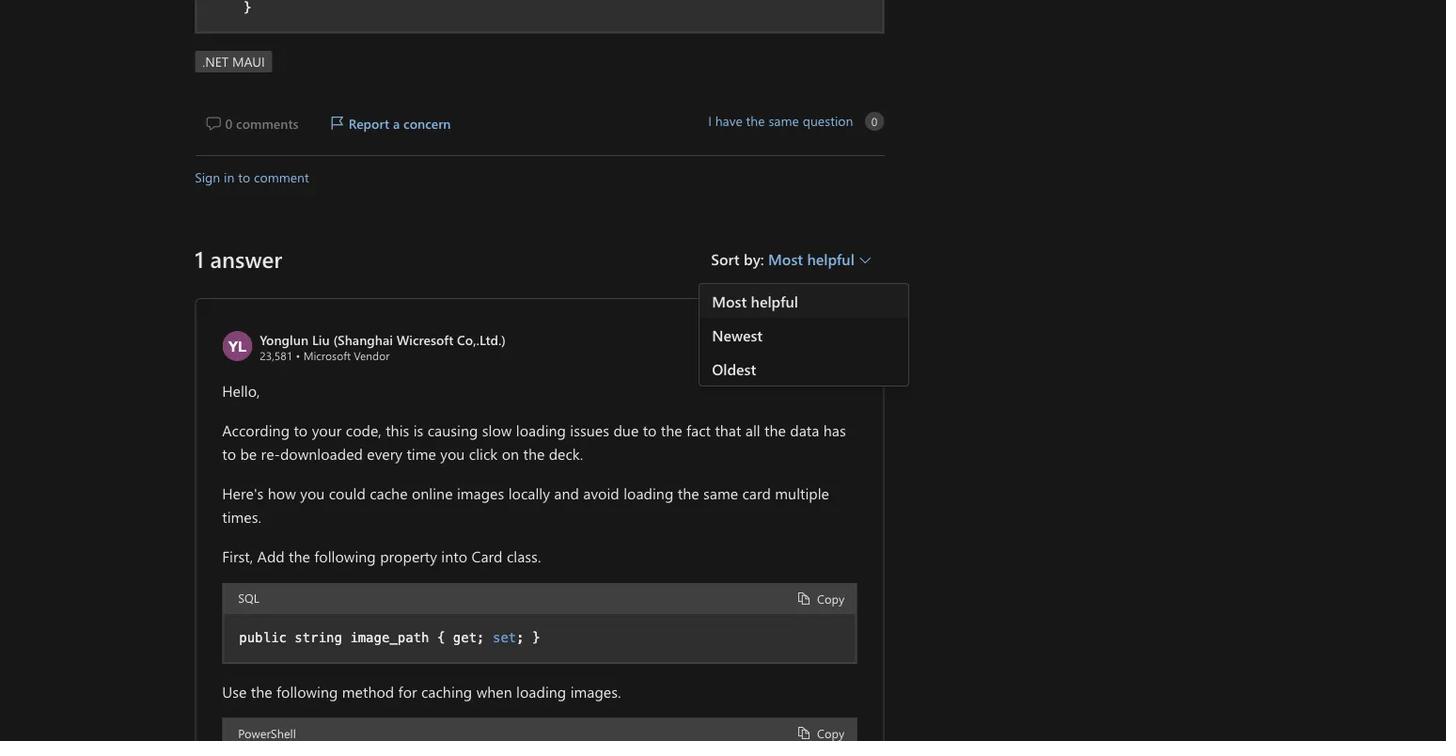 Task type: vqa. For each thing, say whether or not it's contained in the screenshot.
the PowerShell Link on the right top of the page
no



Task type: describe. For each thing, give the bounding box(es) containing it.
{
[[437, 630, 445, 646]]

you inside here's how you could cache online images locally and avoid loading the same card multiple times.
[[300, 483, 325, 503]]

0 vertical spatial most helpful
[[769, 248, 859, 268]]

oldest
[[712, 358, 757, 379]]

comment
[[254, 168, 309, 186]]

report
[[349, 115, 390, 132]]

sign
[[195, 168, 220, 186]]

yonglun liu (shanghai wicresoft co,.ltd.) link
[[260, 331, 506, 348]]

all
[[746, 419, 761, 440]]

times.
[[222, 507, 261, 527]]

for
[[399, 681, 417, 701]]

set
[[493, 630, 517, 646]]

click
[[469, 443, 498, 464]]

microsoft
[[304, 348, 351, 363]]

locally
[[509, 483, 550, 503]]

string
[[295, 630, 342, 646]]

has
[[824, 419, 847, 440]]

the left the "fact"
[[661, 419, 683, 440]]

cache
[[370, 483, 408, 503]]

wicresoft
[[397, 331, 454, 348]]

is
[[414, 419, 424, 440]]

the right add
[[289, 546, 310, 566]]

downloaded
[[280, 443, 363, 464]]

2 vertical spatial loading
[[517, 681, 567, 701]]

nov 14, 2023, 2:08 am
[[745, 333, 857, 348]]

;
[[517, 630, 525, 646]]

1 vertical spatial following
[[277, 681, 338, 701]]

data
[[791, 419, 820, 440]]

every
[[367, 443, 403, 464]]

images.
[[571, 681, 621, 701]]

sort by:
[[711, 248, 769, 268]]

into
[[442, 546, 468, 566]]

answer
[[210, 244, 282, 274]]

avoid
[[584, 483, 620, 503]]

1 horizontal spatial helpful
[[808, 248, 855, 268]]

copy button for sql
[[788, 584, 856, 612]]

fact
[[687, 419, 711, 440]]

and
[[554, 483, 579, 503]]

newest link
[[700, 318, 909, 352]]

multiple
[[775, 483, 830, 503]]

use the following method for caching when loading images.
[[222, 681, 621, 701]]

sign in to comment link
[[195, 165, 309, 189]]

to right in
[[238, 168, 250, 186]]

public
[[239, 630, 287, 646]]

image_path
[[350, 630, 430, 646]]

code,
[[346, 419, 382, 440]]

be
[[240, 443, 257, 464]]

sql
[[238, 590, 259, 606]]

slow
[[482, 419, 512, 440]]

caching
[[421, 681, 473, 701]]

copy for powershell
[[818, 725, 845, 741]]

oldest link
[[700, 352, 909, 386]]

according
[[222, 419, 290, 440]]

yonglun
[[260, 331, 309, 348]]

2023,
[[786, 333, 813, 348]]

1 vertical spatial helpful
[[751, 291, 799, 311]]

the right 'on' at bottom left
[[524, 443, 545, 464]]

liu
[[312, 331, 330, 348]]

according to your code, this is causing slow loading issues due to the fact that all the data has to be re-downloaded every time you click on the deck.
[[222, 419, 847, 464]]

co,.ltd.)
[[457, 331, 506, 348]]

to left your
[[294, 419, 308, 440]]

1 vertical spatial most helpful
[[712, 291, 799, 311]]

add
[[257, 546, 285, 566]]

have
[[716, 112, 743, 129]]

deck.
[[549, 443, 584, 464]]

0 vertical spatial most
[[769, 248, 803, 268]]

loading inside according to your code, this is causing slow loading issues due to the fact that all the data has to be re-downloaded every time you click on the deck.
[[516, 419, 566, 440]]

copy for sql
[[818, 590, 845, 606]]

how
[[268, 483, 296, 503]]



Task type: locate. For each thing, give the bounding box(es) containing it.
i have the same question
[[709, 112, 854, 129]]

following
[[315, 546, 376, 566], [277, 681, 338, 701]]

most helpful up most helpful link
[[769, 248, 859, 268]]

1 vertical spatial most
[[712, 291, 747, 311]]

0 horizontal spatial same
[[704, 483, 739, 503]]

0 vertical spatial same
[[769, 112, 800, 129]]

most helpful up newest
[[712, 291, 799, 311]]

1 vertical spatial copy button
[[788, 719, 856, 741]]

the right all
[[765, 419, 786, 440]]

2 copy button from the top
[[788, 719, 856, 741]]

1 horizontal spatial you
[[441, 443, 465, 464]]

0 vertical spatial helpful
[[808, 248, 855, 268]]

0 comments
[[225, 115, 299, 132]]

yonglun liu (shanghai wicresoft co,.ltd.) 23,581 • microsoft vendor
[[260, 331, 506, 363]]

1 answer
[[195, 244, 282, 274]]

report a concern
[[349, 115, 451, 132]]

sort
[[711, 248, 740, 268]]

following down could
[[315, 546, 376, 566]]

first, add the following property into card class.
[[222, 546, 541, 566]]

class.
[[507, 546, 541, 566]]

0 horizontal spatial you
[[300, 483, 325, 503]]

.net maui
[[203, 53, 265, 70]]

newest
[[712, 324, 763, 345]]

0 right question
[[872, 114, 878, 129]]

could
[[329, 483, 366, 503]]

0
[[872, 114, 878, 129], [225, 115, 233, 132]]

to right due
[[643, 419, 657, 440]]

loading right avoid at the bottom left
[[624, 483, 674, 503]]

most right by:
[[769, 248, 803, 268]]

am
[[840, 333, 857, 348]]

1 vertical spatial you
[[300, 483, 325, 503]]

14,
[[768, 333, 783, 348]]

comments
[[236, 115, 299, 132]]

i
[[709, 112, 712, 129]]

property
[[380, 546, 437, 566]]

23,581
[[260, 348, 293, 363]]

when
[[477, 681, 512, 701]]

same left card
[[704, 483, 739, 503]]

0 vertical spatial loading
[[516, 419, 566, 440]]

concern
[[404, 115, 451, 132]]

you right how
[[300, 483, 325, 503]]

due
[[614, 419, 639, 440]]

the
[[747, 112, 765, 129], [661, 419, 683, 440], [765, 419, 786, 440], [524, 443, 545, 464], [678, 483, 700, 503], [289, 546, 310, 566], [251, 681, 272, 701]]

you
[[441, 443, 465, 464], [300, 483, 325, 503]]

2 copy from the top
[[818, 725, 845, 741]]

copy button for powershell
[[788, 719, 856, 741]]

get;
[[453, 630, 485, 646]]

1 vertical spatial loading
[[624, 483, 674, 503]]

helpful
[[808, 248, 855, 268], [751, 291, 799, 311]]

nov
[[745, 333, 765, 348]]

0 for 0 comments
[[225, 115, 233, 132]]

copy
[[818, 590, 845, 606], [818, 725, 845, 741]]

}
[[533, 630, 541, 646]]

method
[[342, 681, 394, 701]]

same left question
[[769, 112, 800, 129]]

1 horizontal spatial 0
[[872, 114, 878, 129]]

the right have on the top of page
[[747, 112, 765, 129]]

1 horizontal spatial same
[[769, 112, 800, 129]]

the inside here's how you could cache online images locally and avoid loading the same card multiple times.
[[678, 483, 700, 503]]

loading right "when"
[[517, 681, 567, 701]]

maui
[[232, 53, 265, 70]]

the right use
[[251, 681, 272, 701]]

0 horizontal spatial helpful
[[751, 291, 799, 311]]

1 horizontal spatial most
[[769, 248, 803, 268]]

that
[[715, 419, 742, 440]]

0 vertical spatial copy
[[818, 590, 845, 606]]

causing
[[428, 419, 478, 440]]

1 copy button from the top
[[788, 584, 856, 612]]

0 horizontal spatial most
[[712, 291, 747, 311]]

you down "causing"
[[441, 443, 465, 464]]

online
[[412, 483, 453, 503]]

issues
[[570, 419, 610, 440]]

by:
[[744, 248, 765, 268]]

card
[[472, 546, 503, 566]]

helpful up most helpful link
[[808, 248, 855, 268]]

helpful up 14,
[[751, 291, 799, 311]]

to
[[238, 168, 250, 186], [294, 419, 308, 440], [643, 419, 657, 440], [222, 443, 236, 464]]

vendor
[[354, 348, 390, 363]]

question
[[803, 112, 854, 129]]

powershell
[[238, 725, 296, 741]]

following down string
[[277, 681, 338, 701]]

card
[[743, 483, 771, 503]]

0 left "comments"
[[225, 115, 233, 132]]

most helpful link
[[700, 284, 909, 318]]

here's
[[222, 483, 264, 503]]

loading
[[516, 419, 566, 440], [624, 483, 674, 503], [517, 681, 567, 701]]

images
[[457, 483, 505, 503]]

0 for 0
[[872, 114, 878, 129]]

public string image_path { get; set ; }
[[239, 630, 541, 646]]

loading inside here's how you could cache online images locally and avoid loading the same card multiple times.
[[624, 483, 674, 503]]

(shanghai
[[333, 331, 393, 348]]

use
[[222, 681, 247, 701]]

re-
[[261, 443, 280, 464]]

0 horizontal spatial 0
[[225, 115, 233, 132]]

on
[[502, 443, 519, 464]]

most
[[769, 248, 803, 268], [712, 291, 747, 311]]

most helpful
[[769, 248, 859, 268], [712, 291, 799, 311]]

here's how you could cache online images locally and avoid loading the same card multiple times.
[[222, 483, 830, 527]]

time
[[407, 443, 436, 464]]

most up newest
[[712, 291, 747, 311]]

1 vertical spatial same
[[704, 483, 739, 503]]

copy button
[[788, 584, 856, 612], [788, 719, 856, 741]]

a
[[393, 115, 400, 132]]

report a concern button
[[319, 107, 463, 140]]

0 vertical spatial following
[[315, 546, 376, 566]]

you inside according to your code, this is causing slow loading issues due to the fact that all the data has to be re-downloaded every time you click on the deck.
[[441, 443, 465, 464]]

1 copy from the top
[[818, 590, 845, 606]]

to left be
[[222, 443, 236, 464]]

same inside here's how you could cache online images locally and avoid loading the same card multiple times.
[[704, 483, 739, 503]]

in
[[224, 168, 235, 186]]

first,
[[222, 546, 253, 566]]

2:08
[[816, 333, 837, 348]]

the down the "fact"
[[678, 483, 700, 503]]

1 vertical spatial copy
[[818, 725, 845, 741]]

0 vertical spatial copy button
[[788, 584, 856, 612]]

0 vertical spatial you
[[441, 443, 465, 464]]

hello,
[[222, 380, 260, 401]]

i have the same question button
[[709, 112, 854, 129]]

your
[[312, 419, 342, 440]]

1
[[195, 244, 204, 274]]

sign in to comment
[[195, 168, 309, 186]]

loading up deck.
[[516, 419, 566, 440]]

•
[[296, 348, 300, 363]]



